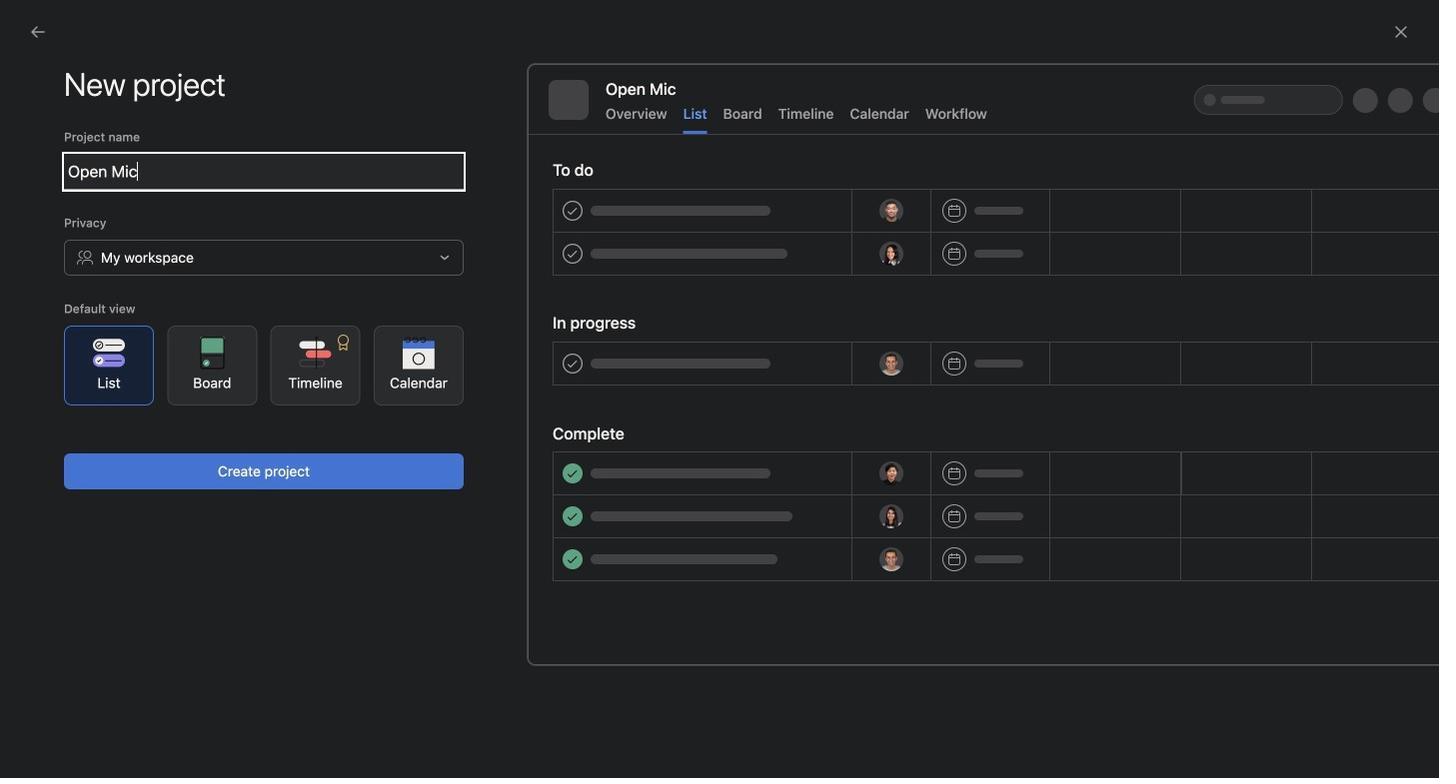 Task type: describe. For each thing, give the bounding box(es) containing it.
global element
[[0, 49, 240, 169]]

this is a preview of your project image
[[528, 64, 1439, 666]]

2 add task image from the left
[[1097, 276, 1113, 292]]

hide sidebar image
[[26, 16, 42, 32]]

view profile settings image
[[264, 149, 312, 197]]

dismiss image
[[1393, 85, 1409, 101]]

Mark complete checkbox
[[278, 326, 302, 350]]

projects element
[[0, 390, 240, 526]]

mark complete image for mark complete checkbox at top
[[886, 326, 910, 350]]

1 add task image from the left
[[794, 276, 810, 292]]



Task type: vqa. For each thing, say whether or not it's contained in the screenshot.
"Close" icon
yes



Task type: locate. For each thing, give the bounding box(es) containing it.
None radio
[[698, 73, 733, 109], [732, 73, 767, 109], [800, 73, 835, 109], [834, 73, 869, 109], [901, 73, 936, 109], [1037, 73, 1072, 109], [698, 73, 733, 109], [732, 73, 767, 109], [800, 73, 835, 109], [834, 73, 869, 109], [901, 73, 936, 109], [1037, 73, 1072, 109]]

1 mark complete image from the left
[[278, 326, 302, 350]]

2 horizontal spatial add task image
[[1401, 276, 1417, 292]]

Mark complete checkbox
[[886, 326, 910, 350]]

3 add task image from the left
[[1401, 276, 1417, 292]]

mark complete image
[[278, 326, 302, 350], [886, 326, 910, 350]]

2 mark complete image from the left
[[886, 326, 910, 350]]

option group
[[698, 73, 1072, 109]]

insights element
[[0, 182, 240, 318]]

go back image
[[30, 24, 46, 40]]

1 horizontal spatial mark complete image
[[886, 326, 910, 350]]

None text field
[[64, 154, 464, 190]]

close image
[[1393, 24, 1409, 40]]

None radio
[[766, 73, 801, 109], [868, 73, 902, 109], [935, 73, 970, 109], [969, 73, 1004, 109], [1003, 73, 1038, 109], [766, 73, 801, 109], [868, 73, 902, 109], [935, 73, 970, 109], [969, 73, 1004, 109], [1003, 73, 1038, 109]]

0 horizontal spatial mark complete image
[[278, 326, 302, 350]]

0 horizontal spatial add task image
[[794, 276, 810, 292]]

mark complete image for mark complete option
[[278, 326, 302, 350]]

add task image
[[794, 276, 810, 292], [1097, 276, 1113, 292], [1401, 276, 1417, 292]]

1 horizontal spatial add task image
[[1097, 276, 1113, 292]]

starred element
[[0, 318, 240, 390]]



